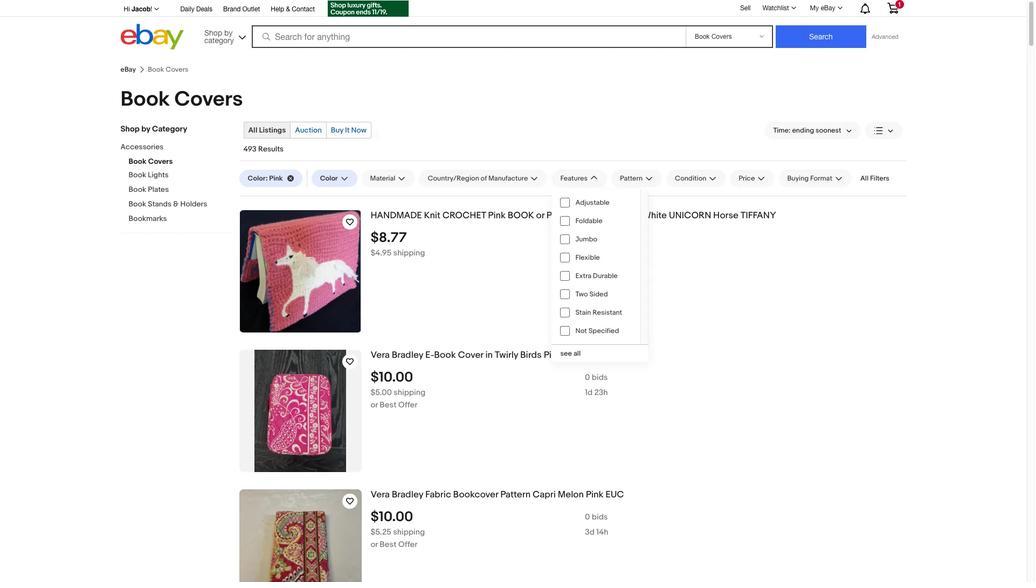 Task type: locate. For each thing, give the bounding box(es) containing it.
best down $5.00
[[380, 400, 397, 410]]

bids up 3m
[[592, 233, 608, 243]]

2 bids from the top
[[592, 373, 608, 383]]

bradley for fabric
[[392, 490, 423, 500]]

or
[[536, 210, 545, 221], [371, 400, 378, 410], [371, 540, 378, 550]]

vera inside "link"
[[371, 350, 390, 361]]

1 best from the top
[[380, 400, 397, 410]]

offer for fabric
[[398, 540, 418, 550]]

offer inside 1d 23h or best offer
[[398, 400, 418, 410]]

1 bradley from the top
[[392, 350, 423, 361]]

0 inside 0 bids $4.95 shipping
[[585, 233, 590, 243]]

0 vertical spatial all
[[248, 126, 257, 135]]

advanced link
[[867, 26, 904, 47]]

tap to watch item - vera bradley fabric bookcover pattern capri melon pink euc image
[[342, 494, 357, 509]]

2 vertical spatial 0
[[585, 512, 590, 522]]

fabric
[[425, 490, 451, 500]]

best
[[380, 400, 397, 410], [380, 540, 397, 550]]

or right book
[[536, 210, 545, 221]]

&
[[286, 5, 290, 13], [173, 200, 179, 209]]

1 vertical spatial or
[[371, 400, 378, 410]]

0 vertical spatial ebay
[[821, 4, 836, 12]]

my ebay
[[810, 4, 836, 12]]

3 0 from the top
[[585, 512, 590, 522]]

1h 3m
[[585, 248, 606, 258]]

white
[[643, 210, 667, 221]]

vera bradley fabric bookcover pattern capri melon pink euc image
[[239, 490, 362, 582]]

book left cover
[[434, 350, 456, 361]]

bids inside 0 bids $5.00 shipping
[[592, 373, 608, 383]]

see all button
[[552, 345, 649, 362]]

0
[[585, 233, 590, 243], [585, 373, 590, 383], [585, 512, 590, 522]]

not specified
[[576, 327, 619, 335]]

or inside 3d 14h or best offer
[[371, 540, 378, 550]]

category
[[152, 124, 187, 134]]

1 horizontal spatial &
[[286, 5, 290, 13]]

vera bradley e-book cover in twirly birds pink
[[371, 350, 562, 361]]

1 vertical spatial shipping
[[394, 388, 426, 398]]

vera right tap to watch item - vera bradley e-book cover in twirly birds pink icon
[[371, 350, 390, 361]]

best inside 3d 14h or best offer
[[380, 540, 397, 550]]

shop
[[121, 124, 140, 134]]

0 for euc
[[585, 512, 590, 522]]

2 0 from the top
[[585, 373, 590, 383]]

23h
[[595, 388, 608, 398]]

1 vera from the top
[[371, 350, 390, 361]]

& inside help & contact link
[[286, 5, 290, 13]]

pink right birds
[[544, 350, 562, 361]]

bids up 23h
[[592, 373, 608, 383]]

bradley left 'e-'
[[392, 350, 423, 361]]

all up 493
[[248, 126, 257, 135]]

foldable link
[[552, 212, 641, 230]]

pink left book
[[488, 210, 506, 221]]

account navigation
[[121, 0, 907, 18]]

shipping right $5.00
[[394, 388, 426, 398]]

$10.00 up $5.00
[[371, 369, 413, 386]]

2 offer from the top
[[398, 540, 418, 550]]

or down $5.25
[[371, 540, 378, 550]]

& down the book plates 'link' at the left of page
[[173, 200, 179, 209]]

1 vertical spatial bradley
[[392, 490, 423, 500]]

book covers
[[121, 87, 243, 112]]

bradley inside "link"
[[392, 350, 423, 361]]

banner
[[121, 0, 907, 52]]

1 bids from the top
[[592, 233, 608, 243]]

tap to watch item - handmade knit crochet pink book or photo album cover white unicorn horse tiffany image
[[342, 215, 357, 230]]

1 vertical spatial &
[[173, 200, 179, 209]]

holders
[[180, 200, 207, 209]]

2 best from the top
[[380, 540, 397, 550]]

pink right color:
[[269, 174, 283, 183]]

1 0 from the top
[[585, 233, 590, 243]]

or for vera bradley e-book cover in twirly birds pink
[[371, 400, 378, 410]]

my
[[810, 4, 819, 12]]

book up bookmarks
[[129, 200, 146, 209]]

bradley for e-
[[392, 350, 423, 361]]

your shopping cart contains 1 item image
[[887, 3, 899, 13]]

bids inside 0 bids $4.95 shipping
[[592, 233, 608, 243]]

sell
[[740, 4, 751, 12]]

2 vertical spatial bids
[[592, 512, 608, 522]]

0 up 3d
[[585, 512, 590, 522]]

all inside "button"
[[861, 174, 869, 183]]

melon
[[558, 490, 584, 500]]

1 vertical spatial 0
[[585, 373, 590, 383]]

color: pink link
[[239, 170, 302, 187]]

book up the by
[[121, 87, 170, 112]]

pattern
[[500, 490, 531, 500]]

watchlist link
[[757, 2, 801, 15]]

$10.00 up $5.25
[[371, 509, 413, 526]]

1 vertical spatial bids
[[592, 373, 608, 383]]

all for all filters
[[861, 174, 869, 183]]

493 results
[[243, 145, 284, 154]]

plates
[[148, 185, 169, 194]]

493
[[243, 145, 257, 154]]

brand outlet
[[223, 5, 260, 13]]

shipping right $5.25
[[393, 527, 425, 538]]

0 horizontal spatial ebay
[[121, 65, 136, 74]]

it
[[345, 126, 350, 135]]

bids for pink
[[592, 373, 608, 383]]

tiffany
[[741, 210, 776, 221]]

bids inside '0 bids $5.25 shipping'
[[592, 512, 608, 522]]

twirly
[[495, 350, 518, 361]]

unicorn
[[669, 210, 711, 221]]

extra durable link
[[552, 267, 641, 285]]

2 vertical spatial or
[[371, 540, 378, 550]]

offer
[[398, 400, 418, 410], [398, 540, 418, 550]]

bids for cover
[[592, 233, 608, 243]]

all filters button
[[856, 170, 894, 187]]

0 bids $4.95 shipping
[[371, 233, 608, 258]]

bids up 14h
[[592, 512, 608, 522]]

1 vertical spatial $10.00
[[371, 509, 413, 526]]

jumbo link
[[552, 230, 641, 249]]

3 bids from the top
[[592, 512, 608, 522]]

vera right "tap to watch item - vera bradley fabric bookcover pattern capri melon pink euc" 'image'
[[371, 490, 390, 500]]

& right help
[[286, 5, 290, 13]]

pink left euc
[[586, 490, 604, 500]]

0 for cover
[[585, 233, 590, 243]]

0 for pink
[[585, 373, 590, 383]]

stain resistant link
[[552, 304, 641, 322]]

0 horizontal spatial all
[[248, 126, 257, 135]]

book
[[121, 87, 170, 112], [129, 157, 146, 166], [129, 170, 146, 180], [129, 185, 146, 194], [129, 200, 146, 209], [434, 350, 456, 361]]

0 vertical spatial covers
[[174, 87, 243, 112]]

best inside 1d 23h or best offer
[[380, 400, 397, 410]]

foldable
[[576, 217, 603, 225]]

0 inside 0 bids $5.00 shipping
[[585, 373, 590, 383]]

book left the lights
[[129, 170, 146, 180]]

1 vertical spatial all
[[861, 174, 869, 183]]

1 horizontal spatial ebay
[[821, 4, 836, 12]]

0 bids $5.00 shipping
[[371, 373, 608, 398]]

0 vertical spatial bids
[[592, 233, 608, 243]]

now
[[351, 126, 367, 135]]

lights
[[148, 170, 169, 180]]

shipping inside '0 bids $5.25 shipping'
[[393, 527, 425, 538]]

banner containing sell
[[121, 0, 907, 52]]

0 vertical spatial best
[[380, 400, 397, 410]]

1 $10.00 from the top
[[371, 369, 413, 386]]

specified
[[589, 327, 619, 335]]

1 offer from the top
[[398, 400, 418, 410]]

watchlist
[[763, 4, 789, 12]]

shipping down '$8.77'
[[393, 248, 425, 258]]

accessories book covers book lights book plates book stands & holders bookmarks
[[121, 142, 207, 223]]

knit
[[424, 210, 441, 221]]

vera for vera bradley fabric bookcover pattern capri melon pink euc
[[371, 490, 390, 500]]

or inside 1d 23h or best offer
[[371, 400, 378, 410]]

book down "accessories"
[[129, 157, 146, 166]]

pink
[[269, 174, 283, 183], [488, 210, 506, 221], [544, 350, 562, 361], [586, 490, 604, 500]]

euc
[[606, 490, 624, 500]]

0 vertical spatial shipping
[[393, 248, 425, 258]]

ebay link
[[121, 65, 136, 74]]

shipping
[[393, 248, 425, 258], [394, 388, 426, 398], [393, 527, 425, 538]]

best for vera bradley fabric bookcover pattern capri melon pink euc
[[380, 540, 397, 550]]

book left plates
[[129, 185, 146, 194]]

2 $10.00 from the top
[[371, 509, 413, 526]]

$8.77
[[371, 230, 407, 246]]

shipping inside 0 bids $5.00 shipping
[[394, 388, 426, 398]]

or down $5.00
[[371, 400, 378, 410]]

0 inside '0 bids $5.25 shipping'
[[585, 512, 590, 522]]

ebay
[[821, 4, 836, 12], [121, 65, 136, 74]]

0 horizontal spatial covers
[[148, 157, 173, 166]]

all
[[248, 126, 257, 135], [861, 174, 869, 183]]

1 vertical spatial covers
[[148, 157, 173, 166]]

book lights link
[[129, 170, 231, 181]]

covers up category
[[174, 87, 243, 112]]

two
[[576, 290, 588, 299]]

0 vertical spatial offer
[[398, 400, 418, 410]]

& inside accessories book covers book lights book plates book stands & holders bookmarks
[[173, 200, 179, 209]]

2 vertical spatial shipping
[[393, 527, 425, 538]]

stain resistant
[[576, 308, 622, 317]]

1 vertical spatial offer
[[398, 540, 418, 550]]

flexible link
[[552, 249, 641, 267]]

0 vertical spatial bradley
[[392, 350, 423, 361]]

offer inside 3d 14h or best offer
[[398, 540, 418, 550]]

0 horizontal spatial &
[[173, 200, 179, 209]]

2 bradley from the top
[[392, 490, 423, 500]]

bradley left the fabric at the left bottom of page
[[392, 490, 423, 500]]

pink inside vera bradley e-book cover in twirly birds pink "link"
[[544, 350, 562, 361]]

1 vertical spatial vera
[[371, 490, 390, 500]]

1 vertical spatial best
[[380, 540, 397, 550]]

none submit inside banner
[[776, 25, 867, 48]]

0 up 1h
[[585, 233, 590, 243]]

shop by category
[[121, 124, 187, 134]]

0 vertical spatial 0
[[585, 233, 590, 243]]

help & contact link
[[271, 4, 315, 16]]

0 up 1d
[[585, 373, 590, 383]]

best down $5.25
[[380, 540, 397, 550]]

0 bids $5.25 shipping
[[371, 512, 608, 538]]

0 vertical spatial $10.00
[[371, 369, 413, 386]]

handmade knit crochet pink book or photo album cover white unicorn horse tiffany image
[[240, 210, 361, 333]]

0 vertical spatial vera
[[371, 350, 390, 361]]

2 vera from the top
[[371, 490, 390, 500]]

flexible
[[576, 253, 600, 262]]

covers up the lights
[[148, 157, 173, 166]]

shipping inside 0 bids $4.95 shipping
[[393, 248, 425, 258]]

not specified link
[[552, 322, 641, 340]]

by
[[141, 124, 150, 134]]

1 horizontal spatial all
[[861, 174, 869, 183]]

None submit
[[776, 25, 867, 48]]

all left filters
[[861, 174, 869, 183]]

0 vertical spatial &
[[286, 5, 290, 13]]



Task type: vqa. For each thing, say whether or not it's contained in the screenshot.
All within button
yes



Task type: describe. For each thing, give the bounding box(es) containing it.
offer for e-
[[398, 400, 418, 410]]

buy
[[331, 126, 343, 135]]

vera for vera bradley e-book cover in twirly birds pink
[[371, 350, 390, 361]]

vera bradley e-book cover in twirly birds pink link
[[371, 350, 907, 361]]

accessories link
[[121, 142, 223, 153]]

help & contact
[[271, 5, 315, 13]]

handmade knit crochet pink book or photo album cover white unicorn horse tiffany
[[371, 210, 776, 221]]

brand
[[223, 5, 241, 13]]

daily deals
[[180, 5, 212, 13]]

color: pink
[[248, 174, 283, 183]]

deals
[[196, 5, 212, 13]]

adjustable
[[576, 198, 610, 207]]

covers inside accessories book covers book lights book plates book stands & holders bookmarks
[[148, 157, 173, 166]]

durable
[[593, 272, 618, 280]]

help
[[271, 5, 284, 13]]

photo
[[547, 210, 577, 221]]

1d
[[585, 388, 593, 398]]

album
[[580, 210, 607, 221]]

auction
[[295, 126, 322, 135]]

14h
[[597, 527, 609, 538]]

pink inside color: pink link
[[269, 174, 283, 183]]

cover
[[609, 210, 641, 221]]

adjustable link
[[552, 194, 641, 212]]

outlet
[[243, 5, 260, 13]]

book plates link
[[129, 185, 231, 195]]

e-
[[425, 350, 434, 361]]

auction link
[[291, 122, 326, 138]]

two sided
[[576, 290, 608, 299]]

1 horizontal spatial covers
[[174, 87, 243, 112]]

all filters
[[861, 174, 890, 183]]

or for vera bradley fabric bookcover pattern capri melon pink euc
[[371, 540, 378, 550]]

best for vera bradley e-book cover in twirly birds pink
[[380, 400, 397, 410]]

extra durable
[[576, 272, 618, 280]]

my ebay link
[[804, 2, 847, 15]]

sided
[[590, 290, 608, 299]]

stain
[[576, 308, 591, 317]]

1 vertical spatial ebay
[[121, 65, 136, 74]]

ebay inside the account navigation
[[821, 4, 836, 12]]

buy it now
[[331, 126, 367, 135]]

resistant
[[593, 308, 622, 317]]

jumbo
[[576, 235, 598, 244]]

handmade knit crochet pink book or photo album cover white unicorn horse tiffany link
[[371, 210, 907, 222]]

handmade
[[371, 210, 422, 221]]

birds
[[520, 350, 542, 361]]

all
[[574, 349, 581, 358]]

features button
[[552, 170, 607, 187]]

results
[[258, 145, 284, 154]]

bookmarks link
[[129, 214, 231, 224]]

vera bradley fabric bookcover pattern capri melon pink euc link
[[371, 490, 907, 501]]

filters
[[870, 174, 890, 183]]

$10.00 for vera bradley fabric bookcover pattern capri melon pink euc
[[371, 509, 413, 526]]

accessories
[[121, 142, 164, 152]]

get the coupon image
[[328, 1, 409, 17]]

$5.25
[[371, 527, 391, 538]]

all for all listings
[[248, 126, 257, 135]]

pink inside handmade knit crochet pink book or photo album cover white unicorn horse tiffany link
[[488, 210, 506, 221]]

in
[[486, 350, 493, 361]]

0 vertical spatial or
[[536, 210, 545, 221]]

extra
[[576, 272, 592, 280]]

shipping for e-
[[394, 388, 426, 398]]

crochet
[[443, 210, 486, 221]]

vera bradley e-book cover in twirly birds pink image
[[254, 350, 346, 472]]

1h
[[585, 248, 592, 258]]

tap to watch item - vera bradley e-book cover in twirly birds pink image
[[342, 354, 357, 369]]

3m
[[594, 248, 606, 258]]

3d
[[585, 527, 595, 538]]

see
[[560, 349, 572, 358]]

cover
[[458, 350, 483, 361]]

all listings link
[[244, 122, 290, 138]]

bookmarks
[[129, 214, 167, 223]]

see all
[[560, 349, 581, 358]]

horse
[[713, 210, 739, 221]]

$4.95
[[371, 248, 392, 258]]

shipping for crochet
[[393, 248, 425, 258]]

1d 23h or best offer
[[371, 388, 608, 410]]

listings
[[259, 126, 286, 135]]

advanced
[[872, 33, 899, 40]]

not
[[576, 327, 587, 335]]

brand outlet link
[[223, 4, 260, 16]]

color:
[[248, 174, 268, 183]]

$5.00
[[371, 388, 392, 398]]

sell link
[[735, 4, 756, 12]]

pink inside vera bradley fabric bookcover pattern capri melon pink euc link
[[586, 490, 604, 500]]

bids for euc
[[592, 512, 608, 522]]

vera bradley fabric bookcover pattern capri melon pink euc
[[371, 490, 624, 500]]

3d 14h or best offer
[[371, 527, 609, 550]]

$10.00 for vera bradley e-book cover in twirly birds pink
[[371, 369, 413, 386]]

book inside "link"
[[434, 350, 456, 361]]

shipping for fabric
[[393, 527, 425, 538]]

daily
[[180, 5, 194, 13]]

bookcover
[[453, 490, 498, 500]]

contact
[[292, 5, 315, 13]]

buy it now link
[[327, 122, 371, 138]]



